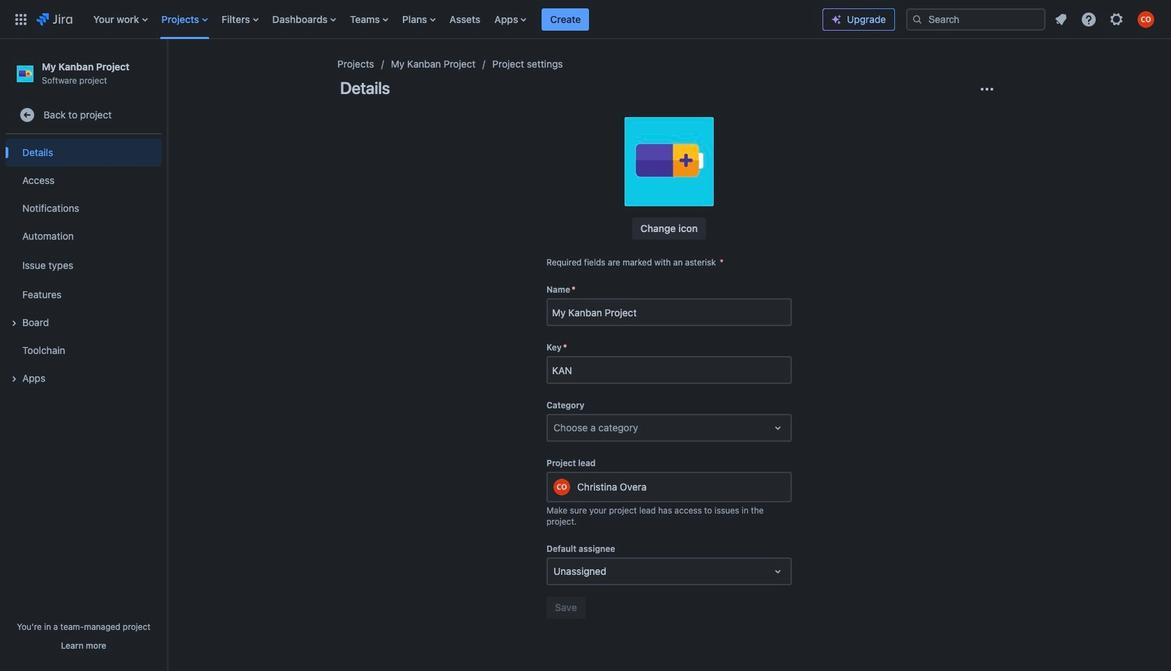Task type: vqa. For each thing, say whether or not it's contained in the screenshot.
Star Overa Service Management image at the top of the page
no



Task type: describe. For each thing, give the bounding box(es) containing it.
2 open image from the top
[[770, 564, 787, 580]]

1 horizontal spatial list
[[1049, 7, 1163, 32]]

sidebar element
[[0, 39, 167, 672]]

1 expand image from the top
[[6, 315, 22, 332]]

primary element
[[8, 0, 823, 39]]

search image
[[912, 14, 923, 25]]



Task type: locate. For each thing, give the bounding box(es) containing it.
list
[[86, 0, 823, 39], [1049, 7, 1163, 32]]

project avatar image
[[625, 117, 714, 206]]

your profile and settings image
[[1138, 11, 1155, 28]]

None text field
[[554, 565, 556, 579]]

appswitcher icon image
[[13, 11, 29, 28]]

sidebar navigation image
[[152, 56, 183, 84]]

None text field
[[554, 421, 556, 435]]

group inside sidebar element
[[6, 135, 162, 397]]

None field
[[548, 300, 791, 325], [548, 358, 791, 383], [548, 300, 791, 325], [548, 358, 791, 383]]

Search field
[[907, 8, 1046, 30]]

banner
[[0, 0, 1172, 39]]

1 vertical spatial open image
[[770, 564, 787, 580]]

None search field
[[907, 8, 1046, 30]]

help image
[[1081, 11, 1098, 28]]

open image
[[770, 420, 787, 437], [770, 564, 787, 580]]

more image
[[979, 81, 996, 98]]

list item
[[542, 0, 590, 39]]

1 vertical spatial expand image
[[6, 371, 22, 388]]

expand image
[[6, 315, 22, 332], [6, 371, 22, 388]]

0 horizontal spatial list
[[86, 0, 823, 39]]

0 vertical spatial open image
[[770, 420, 787, 437]]

2 expand image from the top
[[6, 371, 22, 388]]

jira image
[[36, 11, 72, 28], [36, 11, 72, 28]]

group
[[6, 135, 162, 397]]

1 open image from the top
[[770, 420, 787, 437]]

settings image
[[1109, 11, 1126, 28]]

0 vertical spatial expand image
[[6, 315, 22, 332]]

notifications image
[[1053, 11, 1070, 28]]



